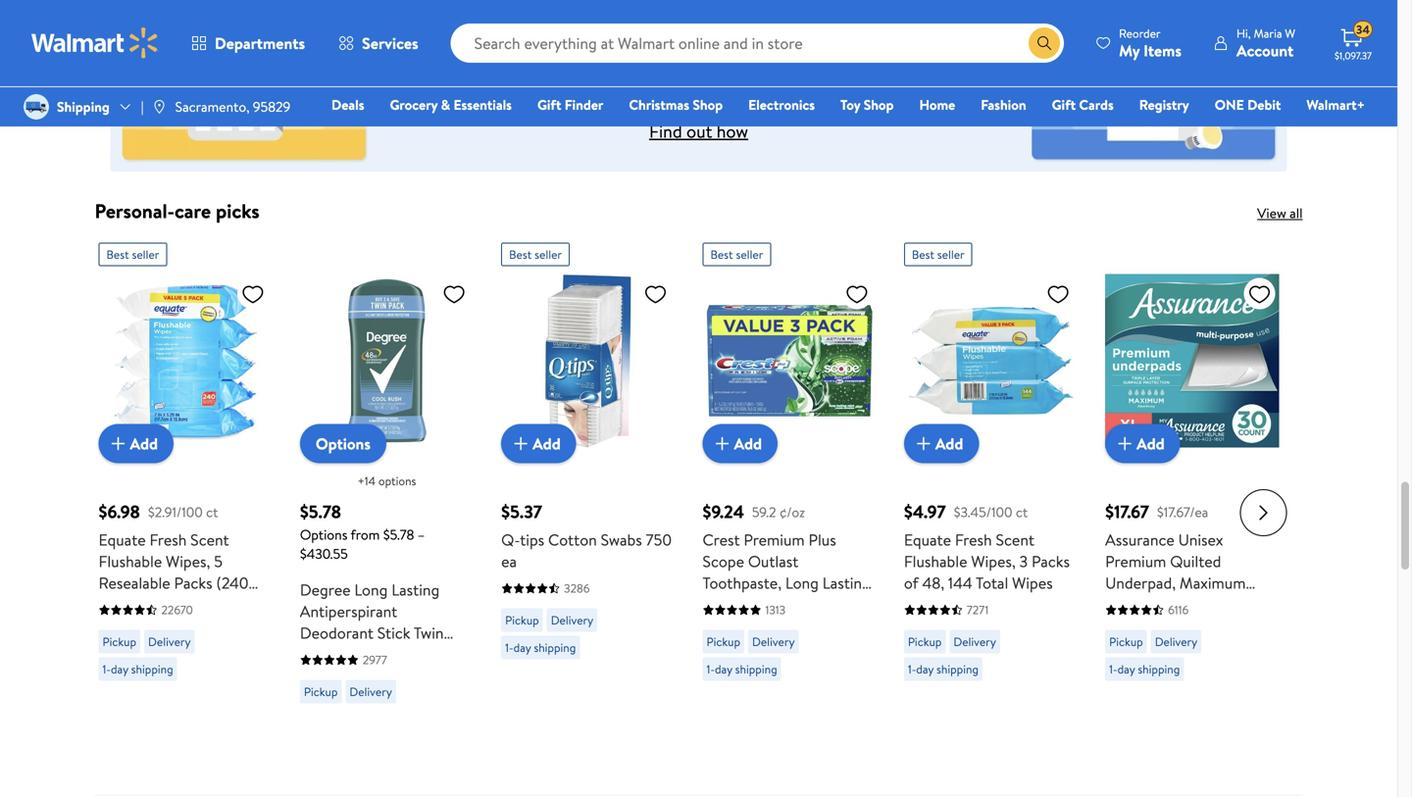 Task type: vqa. For each thing, say whether or not it's contained in the screenshot.
rush,
yes



Task type: describe. For each thing, give the bounding box(es) containing it.
outlast
[[748, 551, 799, 572]]

best seller for $9.24
[[710, 246, 763, 263]]

pickup down "pack," on the bottom
[[304, 684, 338, 700]]

delivery for $6.98
[[148, 634, 191, 650]]

add button for $6.98
[[99, 424, 174, 463]]

gift cards link
[[1043, 94, 1123, 115]]

144
[[948, 572, 972, 594]]

electronics
[[748, 95, 815, 114]]

total inside "$6.98 $2.91/100 ct equate fresh scent flushable wipes, 5 resealable packs (240 total wipes)"
[[99, 594, 131, 615]]

5.2
[[783, 594, 803, 615]]

equate for $6.98
[[99, 529, 146, 551]]

gift for gift cards
[[1052, 95, 1076, 114]]

(30
[[1214, 594, 1237, 615]]

0 horizontal spatial $5.78
[[300, 500, 341, 524]]

deals
[[331, 95, 364, 114]]

$4.97
[[904, 500, 946, 524]]

+14 options
[[358, 473, 416, 489]]

fresh for $4.97
[[955, 529, 992, 551]]

swabs
[[601, 529, 642, 551]]

best seller for $4.97
[[912, 246, 965, 263]]

q-
[[501, 529, 520, 551]]

gift cards
[[1052, 95, 1114, 114]]

22670
[[161, 602, 193, 618]]

+14
[[358, 473, 376, 489]]

day for $5.37
[[513, 640, 531, 656]]

delivery for $9.24
[[752, 634, 795, 650]]

your
[[632, 35, 693, 79]]

best for $5.37
[[509, 246, 532, 263]]

3286
[[564, 580, 590, 597]]

schedule
[[696, 79, 763, 104]]

hi, maria w account
[[1237, 25, 1295, 61]]

out
[[686, 119, 712, 144]]

christmas
[[629, 95, 689, 114]]

gift finder
[[537, 95, 603, 114]]

christmas shop
[[629, 95, 723, 114]]

xl
[[1194, 594, 1210, 615]]

grocery
[[390, 95, 438, 114]]

sacramento, 95829
[[175, 97, 291, 116]]

all
[[1290, 203, 1303, 222]]

essentials
[[454, 95, 512, 114]]

add to cart image for crest premium plus scope outlast toothpaste, long lasting mint flavor 5.2 oz, pack of 3 image
[[710, 432, 734, 456]]

1- for $9.24
[[707, 661, 715, 678]]

toothpaste,
[[703, 572, 782, 594]]

flavor
[[738, 594, 779, 615]]

3 inside $9.24 59.2 ¢/oz crest premium plus scope outlast toothpaste, long lasting mint flavor 5.2 oz, pack of 3
[[721, 615, 729, 637]]

shipping for $5.37
[[534, 640, 576, 656]]

packs inside "$6.98 $2.91/100 ct equate fresh scent flushable wipes, 5 resealable packs (240 total wipes)"
[[174, 572, 212, 594]]

1-day shipping for $6.98
[[102, 661, 173, 678]]

assurance unisex premium quilted underpad, maximum absorbency, xl (30 count) image
[[1105, 274, 1279, 448]]

lasting inside $9.24 59.2 ¢/oz crest premium plus scope outlast toothpaste, long lasting mint flavor 5.2 oz, pack of 3
[[823, 572, 871, 594]]

a
[[683, 79, 692, 104]]

seller for $4.97
[[937, 246, 965, 263]]

best seller for $6.98
[[106, 246, 159, 263]]

picks
[[216, 197, 260, 224]]

ct for $6.98
[[206, 502, 218, 522]]

view all link
[[1257, 203, 1303, 222]]

oz,
[[807, 594, 826, 615]]

add for $5.37
[[533, 433, 561, 454]]

plus
[[808, 529, 836, 551]]

of inside $9.24 59.2 ¢/oz crest premium plus scope outlast toothpaste, long lasting mint flavor 5.2 oz, pack of 3
[[703, 615, 717, 637]]

best for $6.98
[[106, 246, 129, 263]]

fashion
[[981, 95, 1026, 114]]

my
[[1119, 40, 1140, 61]]

shipping for $17.67
[[1138, 661, 1180, 678]]

registry link
[[1130, 94, 1198, 115]]

fashion link
[[972, 94, 1035, 115]]

items,
[[606, 79, 652, 104]]

antiperspirant
[[300, 601, 397, 622]]

equate fresh scent flushable wipes, 3 packs of 48, 144 total wipes image
[[904, 274, 1078, 448]]

1- for $4.97
[[908, 661, 916, 678]]

hi,
[[1237, 25, 1251, 42]]

deodorant
[[300, 622, 374, 644]]

$17.67/ea
[[1157, 502, 1208, 522]]

christmas shop link
[[620, 94, 732, 115]]

equate fresh scent flushable wipes, 5 resealable packs (240 total wipes) image
[[99, 274, 272, 448]]

2977
[[363, 652, 387, 668]]

find out how link
[[649, 119, 748, 144]]

1-day shipping for $17.67
[[1109, 661, 1180, 678]]

options inside $5.78 options from $5.78 – $430.55
[[300, 525, 348, 544]]

count)
[[1105, 615, 1153, 637]]

1-day shipping for $9.24
[[707, 661, 777, 678]]

add for $9.24
[[734, 433, 762, 454]]

add inside manage your subscriptions add items, set a schedule & more.
[[570, 79, 601, 104]]

gift finder link
[[529, 94, 612, 115]]

reorder my items
[[1119, 25, 1182, 61]]

shop for christmas shop
[[693, 95, 723, 114]]

shop for toy shop
[[864, 95, 894, 114]]

of inside $4.97 $3.45/100 ct equate fresh scent flushable wipes, 3 packs of 48, 144 total wipes
[[904, 572, 918, 594]]

wipes, for $6.98
[[166, 551, 210, 572]]

0 vertical spatial options
[[316, 433, 371, 455]]

$6.98 $2.91/100 ct equate fresh scent flushable wipes, 5 resealable packs (240 total wipes)
[[99, 500, 249, 615]]

add button for $4.97
[[904, 424, 979, 463]]

scent for $6.98
[[190, 529, 229, 551]]

add to favorites list, q-tips cotton swabs 750 ea image
[[644, 282, 667, 306]]

resealable
[[99, 572, 170, 594]]

one debit link
[[1206, 94, 1290, 115]]

$6.98
[[99, 500, 140, 524]]

pickup for $6.98
[[102, 634, 136, 650]]

premium for $9.24
[[744, 529, 805, 551]]

manage
[[516, 35, 625, 79]]

rush,
[[375, 644, 412, 666]]

crest premium plus scope outlast toothpaste, long lasting mint flavor 5.2 oz, pack of 3 image
[[703, 274, 877, 448]]

one debit
[[1215, 95, 1281, 114]]

add to favorites list, assurance unisex premium quilted underpad, maximum absorbency, xl (30 count) image
[[1248, 282, 1271, 306]]

how
[[717, 119, 748, 144]]

maria
[[1254, 25, 1282, 42]]

0 horizontal spatial &
[[441, 95, 450, 114]]

pickup for $4.97
[[908, 634, 942, 650]]

delivery down 2977
[[349, 684, 392, 700]]

1313
[[765, 602, 786, 618]]

q-tips cotton swabs 750 ea image
[[501, 274, 675, 448]]

seller for $6.98
[[132, 246, 159, 263]]

add to favorites list, crest premium plus scope outlast toothpaste, long lasting mint flavor 5.2 oz, pack of 3 image
[[845, 282, 869, 306]]

items
[[1144, 40, 1182, 61]]

delivery for $17.67
[[1155, 634, 1198, 650]]

$5.78 options from $5.78 – $430.55
[[300, 500, 425, 564]]

from
[[351, 525, 380, 544]]

pickup for $5.37
[[505, 612, 539, 629]]

tips
[[520, 529, 544, 551]]

wipes
[[1012, 572, 1053, 594]]

¢/oz
[[780, 502, 805, 522]]

1- for $5.37
[[505, 640, 513, 656]]

one
[[1215, 95, 1244, 114]]

add to favorites list, equate fresh scent flushable wipes, 3 packs of 48, 144 total wipes image
[[1046, 282, 1070, 306]]

add for $4.97
[[935, 433, 963, 454]]

7271
[[967, 602, 989, 618]]

walmart image
[[31, 27, 159, 59]]

6116
[[1168, 602, 1189, 618]]

Walmart Site-Wide search field
[[451, 24, 1064, 63]]



Task type: locate. For each thing, give the bounding box(es) containing it.
pickup down absorbency, on the right bottom of the page
[[1109, 634, 1143, 650]]

& left more. at the top of the page
[[767, 79, 779, 104]]

lasting up 'twin'
[[391, 579, 440, 601]]

home
[[919, 95, 955, 114]]

3 best from the left
[[710, 246, 733, 263]]

1 add to cart image from the left
[[106, 432, 130, 456]]

add button up $6.98
[[99, 424, 174, 463]]

48,
[[922, 572, 944, 594]]

seller for $9.24
[[736, 246, 763, 263]]

add up $5.37
[[533, 433, 561, 454]]

0 horizontal spatial lasting
[[391, 579, 440, 601]]

underpad,
[[1105, 572, 1176, 594]]

day down count)
[[1118, 661, 1135, 678]]

shipping
[[534, 640, 576, 656], [131, 661, 173, 678], [735, 661, 777, 678], [936, 661, 979, 678], [1138, 661, 1180, 678]]

1 horizontal spatial equate
[[904, 529, 951, 551]]

product group containing $5.78
[[300, 235, 474, 787]]

ct right $2.91/100
[[206, 502, 218, 522]]

0 horizontal spatial of
[[703, 615, 717, 637]]

1 fresh from the left
[[150, 529, 187, 551]]

degree long lasting antiperspirant deodorant stick twin pack, cool rush, 2.7 oz image
[[300, 274, 474, 448]]

ct right $3.45/100
[[1016, 502, 1028, 522]]

& inside manage your subscriptions add items, set a schedule & more.
[[767, 79, 779, 104]]

equate inside "$6.98 $2.91/100 ct equate fresh scent flushable wipes, 5 resealable packs (240 total wipes)"
[[99, 529, 146, 551]]

long right degree
[[354, 579, 388, 601]]

2 equate from the left
[[904, 529, 951, 551]]

1 horizontal spatial packs
[[1032, 551, 1070, 572]]

shipping for $6.98
[[131, 661, 173, 678]]

premium down 59.2
[[744, 529, 805, 551]]

2 best seller from the left
[[509, 246, 562, 263]]

 image
[[24, 94, 49, 120]]

add left "items,"
[[570, 79, 601, 104]]

scent inside $4.97 $3.45/100 ct equate fresh scent flushable wipes, 3 packs of 48, 144 total wipes
[[996, 529, 1035, 551]]

subscriptions
[[700, 35, 881, 79]]

day down 48,
[[916, 661, 934, 678]]

gift
[[537, 95, 561, 114], [1052, 95, 1076, 114]]

services
[[362, 32, 418, 54]]

1 horizontal spatial 3
[[1019, 551, 1028, 572]]

2 add to cart image from the left
[[1113, 432, 1137, 456]]

equate down $6.98
[[99, 529, 146, 551]]

5 add button from the left
[[1105, 424, 1180, 463]]

1 horizontal spatial total
[[976, 572, 1008, 594]]

add button up $5.37
[[501, 424, 576, 463]]

pickup for $17.67
[[1109, 634, 1143, 650]]

delivery down 22670
[[148, 634, 191, 650]]

0 horizontal spatial wipes,
[[166, 551, 210, 572]]

delivery down 1313
[[752, 634, 795, 650]]

wipes, for $4.97
[[971, 551, 1016, 572]]

1 seller from the left
[[132, 246, 159, 263]]

 image
[[152, 99, 167, 115]]

0 horizontal spatial scent
[[190, 529, 229, 551]]

manage your subscriptions add items, set a schedule & more.
[[516, 35, 881, 104]]

5 product group from the left
[[904, 235, 1078, 787]]

delivery down 3286
[[551, 612, 593, 629]]

0 horizontal spatial packs
[[174, 572, 212, 594]]

flushable for $6.98
[[99, 551, 162, 572]]

wipes)
[[135, 594, 181, 615]]

fresh down $3.45/100
[[955, 529, 992, 551]]

scent for $4.97
[[996, 529, 1035, 551]]

seller
[[132, 246, 159, 263], [535, 246, 562, 263], [736, 246, 763, 263], [937, 246, 965, 263]]

2 add button from the left
[[501, 424, 576, 463]]

fresh
[[150, 529, 187, 551], [955, 529, 992, 551]]

0 horizontal spatial 3
[[721, 615, 729, 637]]

$3.45/100
[[954, 502, 1013, 522]]

pickup
[[505, 612, 539, 629], [102, 634, 136, 650], [707, 634, 740, 650], [908, 634, 942, 650], [1109, 634, 1143, 650], [304, 684, 338, 700]]

long up 1313
[[785, 572, 819, 594]]

quilted
[[1170, 551, 1221, 572]]

1-day shipping down wipes)
[[102, 661, 173, 678]]

1 vertical spatial $5.78
[[383, 525, 414, 544]]

wipes,
[[166, 551, 210, 572], [971, 551, 1016, 572]]

5
[[214, 551, 223, 572]]

day for $9.24
[[715, 661, 732, 678]]

wipes, inside "$6.98 $2.91/100 ct equate fresh scent flushable wipes, 5 resealable packs (240 total wipes)"
[[166, 551, 210, 572]]

$17.67 $17.67/ea assurance unisex premium quilted underpad, maximum absorbency, xl (30 count)
[[1105, 500, 1246, 637]]

3 left the flavor
[[721, 615, 729, 637]]

2 add to cart image from the left
[[509, 432, 533, 456]]

1 horizontal spatial shop
[[864, 95, 894, 114]]

crest
[[703, 529, 740, 551]]

1 best seller from the left
[[106, 246, 159, 263]]

debit
[[1247, 95, 1281, 114]]

1 add button from the left
[[99, 424, 174, 463]]

personal-care picks
[[95, 197, 260, 224]]

2 horizontal spatial add to cart image
[[912, 432, 935, 456]]

view all
[[1257, 203, 1303, 222]]

1-day shipping for $5.37
[[505, 640, 576, 656]]

1-day shipping down 7271
[[908, 661, 979, 678]]

product group containing $17.67
[[1105, 235, 1279, 787]]

of left the flavor
[[703, 615, 717, 637]]

shop right "a"
[[693, 95, 723, 114]]

2 flushable from the left
[[904, 551, 967, 572]]

0 vertical spatial 3
[[1019, 551, 1028, 572]]

1 vertical spatial options
[[300, 525, 348, 544]]

premium inside $17.67 $17.67/ea assurance unisex premium quilted underpad, maximum absorbency, xl (30 count)
[[1105, 551, 1166, 572]]

lasting inside degree long lasting antiperspirant deodorant stick twin pack, cool rush, 2.7 oz
[[391, 579, 440, 601]]

add to cart image for assurance unisex premium quilted underpad, maximum absorbency, xl (30 count) image
[[1113, 432, 1137, 456]]

premium for $17.67
[[1105, 551, 1166, 572]]

add button up $9.24
[[703, 424, 778, 463]]

1 horizontal spatial ct
[[1016, 502, 1028, 522]]

total up 7271
[[976, 572, 1008, 594]]

shipping down 7271
[[936, 661, 979, 678]]

1-day shipping for $4.97
[[908, 661, 979, 678]]

$5.37
[[501, 500, 542, 524]]

1 flushable from the left
[[99, 551, 162, 572]]

premium inside $9.24 59.2 ¢/oz crest premium plus scope outlast toothpaste, long lasting mint flavor 5.2 oz, pack of 3
[[744, 529, 805, 551]]

1 add to cart image from the left
[[710, 432, 734, 456]]

product group
[[99, 235, 272, 787], [300, 235, 474, 787], [501, 235, 675, 787], [703, 235, 877, 787], [904, 235, 1078, 787], [1105, 235, 1279, 787]]

&
[[767, 79, 779, 104], [441, 95, 450, 114]]

long inside degree long lasting antiperspirant deodorant stick twin pack, cool rush, 2.7 oz
[[354, 579, 388, 601]]

0 horizontal spatial add to cart image
[[710, 432, 734, 456]]

stick
[[377, 622, 410, 644]]

1 vertical spatial 3
[[721, 615, 729, 637]]

fresh for $6.98
[[150, 529, 187, 551]]

lasting down plus
[[823, 572, 871, 594]]

toy shop link
[[832, 94, 903, 115]]

1 horizontal spatial flushable
[[904, 551, 967, 572]]

$4.97 $3.45/100 ct equate fresh scent flushable wipes, 3 packs of 48, 144 total wipes
[[904, 500, 1070, 594]]

add button for $9.24
[[703, 424, 778, 463]]

add to cart image
[[106, 432, 130, 456], [509, 432, 533, 456], [912, 432, 935, 456]]

1 gift from the left
[[537, 95, 561, 114]]

1 horizontal spatial add to cart image
[[509, 432, 533, 456]]

0 vertical spatial $5.78
[[300, 500, 341, 524]]

1 horizontal spatial of
[[904, 572, 918, 594]]

4 add button from the left
[[904, 424, 979, 463]]

95829
[[253, 97, 291, 116]]

1 horizontal spatial gift
[[1052, 95, 1076, 114]]

options up +14
[[316, 433, 371, 455]]

3 seller from the left
[[736, 246, 763, 263]]

departments button
[[175, 20, 322, 67]]

best for $9.24
[[710, 246, 733, 263]]

day for $17.67
[[1118, 661, 1135, 678]]

4 seller from the left
[[937, 246, 965, 263]]

sacramento,
[[175, 97, 250, 116]]

find
[[649, 119, 682, 144]]

ct inside "$6.98 $2.91/100 ct equate fresh scent flushable wipes, 5 resealable packs (240 total wipes)"
[[206, 502, 218, 522]]

1 horizontal spatial premium
[[1105, 551, 1166, 572]]

day for $4.97
[[916, 661, 934, 678]]

add up $17.67
[[1137, 433, 1165, 454]]

1 horizontal spatial scent
[[996, 529, 1035, 551]]

0 horizontal spatial gift
[[537, 95, 561, 114]]

0 horizontal spatial shop
[[693, 95, 723, 114]]

add to cart image up '$4.97'
[[912, 432, 935, 456]]

shipping
[[57, 97, 110, 116]]

gift for gift finder
[[537, 95, 561, 114]]

wipes, inside $4.97 $3.45/100 ct equate fresh scent flushable wipes, 3 packs of 48, 144 total wipes
[[971, 551, 1016, 572]]

shipping for $4.97
[[936, 661, 979, 678]]

ea
[[501, 551, 517, 572]]

day for $6.98
[[111, 661, 128, 678]]

fresh inside $4.97 $3.45/100 ct equate fresh scent flushable wipes, 3 packs of 48, 144 total wipes
[[955, 529, 992, 551]]

1-day shipping down count)
[[1109, 661, 1180, 678]]

add to cart image up $9.24
[[710, 432, 734, 456]]

flushable down '$4.97'
[[904, 551, 967, 572]]

reorder
[[1119, 25, 1161, 42]]

2 gift from the left
[[1052, 95, 1076, 114]]

pickup for $9.24
[[707, 634, 740, 650]]

add to cart image up $6.98
[[106, 432, 130, 456]]

add button for $5.37
[[501, 424, 576, 463]]

1- for $17.67
[[1109, 661, 1118, 678]]

scent down $2.91/100
[[190, 529, 229, 551]]

3
[[1019, 551, 1028, 572], [721, 615, 729, 637]]

care
[[175, 197, 211, 224]]

3 add to cart image from the left
[[912, 432, 935, 456]]

1 horizontal spatial $5.78
[[383, 525, 414, 544]]

0 horizontal spatial long
[[354, 579, 388, 601]]

1-day shipping down 3286
[[505, 640, 576, 656]]

1 ct from the left
[[206, 502, 218, 522]]

day down mint
[[715, 661, 732, 678]]

2.7
[[416, 644, 435, 666]]

next slide for product carousel list image
[[1240, 489, 1287, 536]]

shipping down 3286
[[534, 640, 576, 656]]

options left from
[[300, 525, 348, 544]]

equate inside $4.97 $3.45/100 ct equate fresh scent flushable wipes, 3 packs of 48, 144 total wipes
[[904, 529, 951, 551]]

shipping down count)
[[1138, 661, 1180, 678]]

shipping down 22670
[[131, 661, 173, 678]]

ct
[[206, 502, 218, 522], [1016, 502, 1028, 522]]

long inside $9.24 59.2 ¢/oz crest premium plus scope outlast toothpaste, long lasting mint flavor 5.2 oz, pack of 3
[[785, 572, 819, 594]]

gift left finder
[[537, 95, 561, 114]]

delivery for $5.37
[[551, 612, 593, 629]]

day right oz
[[513, 640, 531, 656]]

3 product group from the left
[[501, 235, 675, 787]]

add to cart image up $17.67
[[1113, 432, 1137, 456]]

2 wipes, from the left
[[971, 551, 1016, 572]]

day down resealable
[[111, 661, 128, 678]]

lasting
[[823, 572, 871, 594], [391, 579, 440, 601]]

$5.78 left –
[[383, 525, 414, 544]]

6 product group from the left
[[1105, 235, 1279, 787]]

34
[[1356, 21, 1370, 38]]

premium
[[744, 529, 805, 551], [1105, 551, 1166, 572]]

(240
[[216, 572, 249, 594]]

ct for $4.97
[[1016, 502, 1028, 522]]

grocery & essentials link
[[381, 94, 521, 115]]

|
[[141, 97, 144, 116]]

cotton
[[548, 529, 597, 551]]

premium up absorbency, on the right bottom of the page
[[1105, 551, 1166, 572]]

2 shop from the left
[[864, 95, 894, 114]]

0 horizontal spatial total
[[99, 594, 131, 615]]

1 scent from the left
[[190, 529, 229, 551]]

fresh down $2.91/100
[[150, 529, 187, 551]]

1 horizontal spatial add to cart image
[[1113, 432, 1137, 456]]

electronics link
[[740, 94, 824, 115]]

absorbency,
[[1105, 594, 1190, 615]]

cards
[[1079, 95, 1114, 114]]

flushable inside $4.97 $3.45/100 ct equate fresh scent flushable wipes, 3 packs of 48, 144 total wipes
[[904, 551, 967, 572]]

3 add button from the left
[[703, 424, 778, 463]]

best for $4.97
[[912, 246, 934, 263]]

add button
[[99, 424, 174, 463], [501, 424, 576, 463], [703, 424, 778, 463], [904, 424, 979, 463], [1105, 424, 1180, 463]]

add to cart image up $5.37
[[509, 432, 533, 456]]

add up '$4.97'
[[935, 433, 963, 454]]

0 horizontal spatial add to cart image
[[106, 432, 130, 456]]

add button up $17.67
[[1105, 424, 1180, 463]]

cool
[[339, 644, 372, 666]]

add to cart image
[[710, 432, 734, 456], [1113, 432, 1137, 456]]

shipping down 1313
[[735, 661, 777, 678]]

flushable down $6.98
[[99, 551, 162, 572]]

3 inside $4.97 $3.45/100 ct equate fresh scent flushable wipes, 3 packs of 48, 144 total wipes
[[1019, 551, 1028, 572]]

packs
[[1032, 551, 1070, 572], [174, 572, 212, 594]]

2 product group from the left
[[300, 235, 474, 787]]

2 best from the left
[[509, 246, 532, 263]]

ct inside $4.97 $3.45/100 ct equate fresh scent flushable wipes, 3 packs of 48, 144 total wipes
[[1016, 502, 1028, 522]]

gift left cards
[[1052, 95, 1076, 114]]

0 horizontal spatial fresh
[[150, 529, 187, 551]]

4 best seller from the left
[[912, 246, 965, 263]]

long
[[785, 572, 819, 594], [354, 579, 388, 601]]

pickup down mint
[[707, 634, 740, 650]]

add up 59.2
[[734, 433, 762, 454]]

delivery down 6116
[[1155, 634, 1198, 650]]

pickup down wipes)
[[102, 634, 136, 650]]

0 vertical spatial of
[[904, 572, 918, 594]]

1 horizontal spatial long
[[785, 572, 819, 594]]

flushable inside "$6.98 $2.91/100 ct equate fresh scent flushable wipes, 5 resealable packs (240 total wipes)"
[[99, 551, 162, 572]]

3 right 144
[[1019, 551, 1028, 572]]

personal-
[[95, 197, 175, 224]]

total inside $4.97 $3.45/100 ct equate fresh scent flushable wipes, 3 packs of 48, 144 total wipes
[[976, 572, 1008, 594]]

wipes, left 5 on the bottom left
[[166, 551, 210, 572]]

1 horizontal spatial fresh
[[955, 529, 992, 551]]

2 scent from the left
[[996, 529, 1035, 551]]

subscribe to your faves. get delivery of everyday essentials. find out how. image
[[110, 7, 1287, 172]]

1 horizontal spatial lasting
[[823, 572, 871, 594]]

add to favorites list, equate fresh scent flushable wipes, 5 resealable packs (240 total wipes) image
[[241, 282, 265, 306]]

add to cart image for $6.98
[[106, 432, 130, 456]]

3 best seller from the left
[[710, 246, 763, 263]]

toy
[[840, 95, 860, 114]]

shop right toy
[[864, 95, 894, 114]]

delivery down 7271
[[954, 634, 996, 650]]

2 seller from the left
[[535, 246, 562, 263]]

1 equate from the left
[[99, 529, 146, 551]]

1 shop from the left
[[693, 95, 723, 114]]

1- for $6.98
[[102, 661, 111, 678]]

product group containing $4.97
[[904, 235, 1078, 787]]

assurance
[[1105, 529, 1175, 551]]

options link
[[300, 424, 386, 463]]

4 product group from the left
[[703, 235, 877, 787]]

0 horizontal spatial ct
[[206, 502, 218, 522]]

1 product group from the left
[[99, 235, 272, 787]]

search icon image
[[1037, 35, 1052, 51]]

unisex
[[1178, 529, 1223, 551]]

add for $6.98
[[130, 433, 158, 454]]

1 best from the left
[[106, 246, 129, 263]]

scent down $3.45/100
[[996, 529, 1035, 551]]

pickup down 48,
[[908, 634, 942, 650]]

1 horizontal spatial wipes,
[[971, 551, 1016, 572]]

flushable for $4.97
[[904, 551, 967, 572]]

0 horizontal spatial premium
[[744, 529, 805, 551]]

of left 48,
[[904, 572, 918, 594]]

$2.91/100
[[148, 502, 203, 522]]

flushable
[[99, 551, 162, 572], [904, 551, 967, 572]]

$9.24 59.2 ¢/oz crest premium plus scope outlast toothpaste, long lasting mint flavor 5.2 oz, pack of 3
[[703, 500, 871, 637]]

1 vertical spatial of
[[703, 615, 717, 637]]

pickup down ea
[[505, 612, 539, 629]]

view
[[1257, 203, 1286, 222]]

delivery for $4.97
[[954, 634, 996, 650]]

Search search field
[[451, 24, 1064, 63]]

1-
[[505, 640, 513, 656], [102, 661, 111, 678], [707, 661, 715, 678], [908, 661, 916, 678], [1109, 661, 1118, 678]]

add button up '$4.97'
[[904, 424, 979, 463]]

0 horizontal spatial equate
[[99, 529, 146, 551]]

twin
[[414, 622, 444, 644]]

wipes, down $3.45/100
[[971, 551, 1016, 572]]

0 horizontal spatial flushable
[[99, 551, 162, 572]]

fresh inside "$6.98 $2.91/100 ct equate fresh scent flushable wipes, 5 resealable packs (240 total wipes)"
[[150, 529, 187, 551]]

2 ct from the left
[[1016, 502, 1028, 522]]

$1,097.37
[[1335, 49, 1372, 62]]

add to cart image for $5.37
[[509, 432, 533, 456]]

departments
[[215, 32, 305, 54]]

product group containing $5.37
[[501, 235, 675, 787]]

find out how
[[649, 119, 748, 144]]

product group containing $6.98
[[99, 235, 272, 787]]

1-day shipping down the flavor
[[707, 661, 777, 678]]

add to cart image for $4.97
[[912, 432, 935, 456]]

finder
[[565, 95, 603, 114]]

scope
[[703, 551, 744, 572]]

1 wipes, from the left
[[166, 551, 210, 572]]

1 horizontal spatial &
[[767, 79, 779, 104]]

equate down '$4.97'
[[904, 529, 951, 551]]

$5.78 up "$430.55" at the left bottom
[[300, 500, 341, 524]]

2 fresh from the left
[[955, 529, 992, 551]]

degree long lasting antiperspirant deodorant stick twin pack, cool rush, 2.7 oz
[[300, 579, 454, 666]]

total left wipes)
[[99, 594, 131, 615]]

product group containing $9.24
[[703, 235, 877, 787]]

scent inside "$6.98 $2.91/100 ct equate fresh scent flushable wipes, 5 resealable packs (240 total wipes)"
[[190, 529, 229, 551]]

shipping for $9.24
[[735, 661, 777, 678]]

add up $6.98
[[130, 433, 158, 454]]

services button
[[322, 20, 435, 67]]

options
[[378, 473, 416, 489]]

packs inside $4.97 $3.45/100 ct equate fresh scent flushable wipes, 3 packs of 48, 144 total wipes
[[1032, 551, 1070, 572]]

deals link
[[323, 94, 373, 115]]

4 best from the left
[[912, 246, 934, 263]]

add to favorites list, degree long lasting antiperspirant deodorant stick twin pack, cool rush, 2.7 oz image
[[442, 282, 466, 306]]

equate for $4.97
[[904, 529, 951, 551]]

home link
[[911, 94, 964, 115]]

& right grocery on the left top of page
[[441, 95, 450, 114]]



